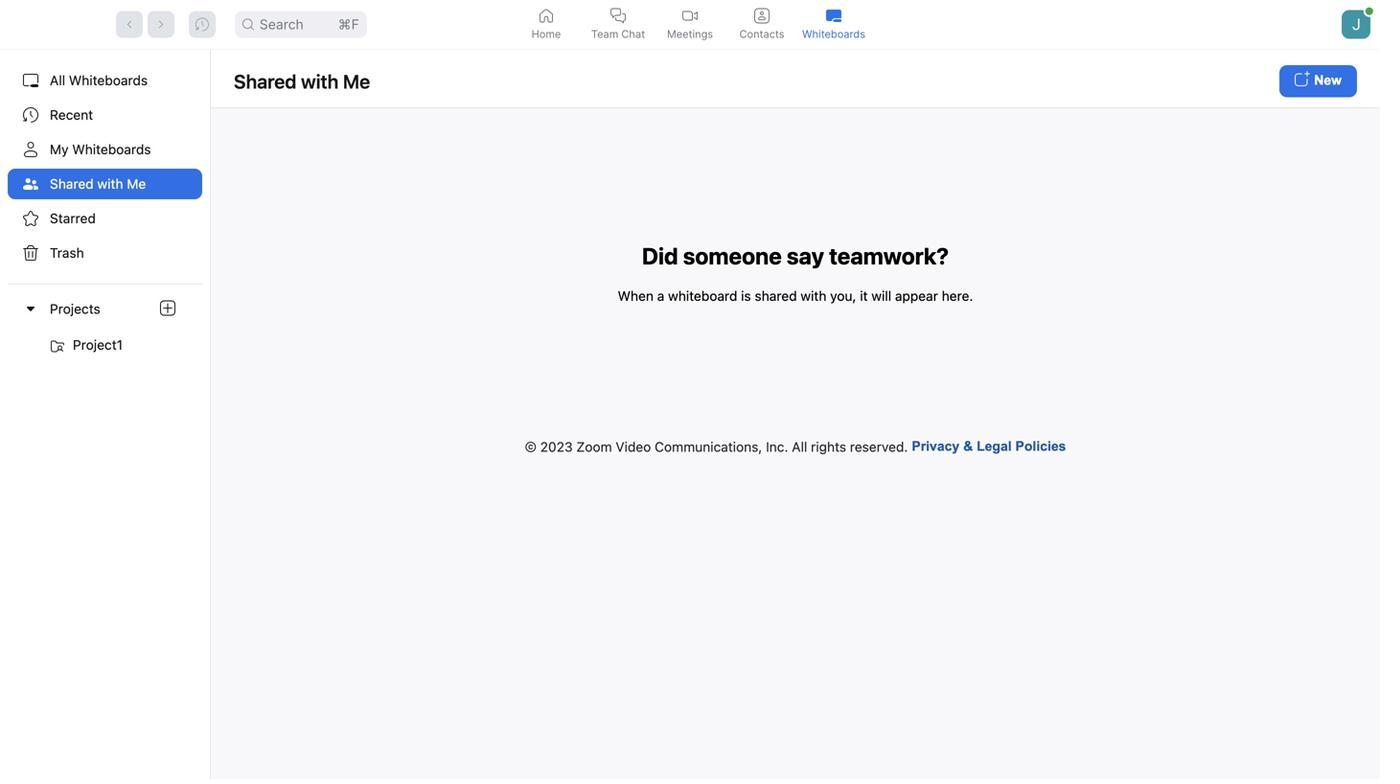 Task type: describe. For each thing, give the bounding box(es) containing it.
search
[[260, 16, 304, 33]]

home
[[532, 28, 561, 40]]

tab list containing home
[[511, 0, 870, 49]]

meetings button
[[654, 0, 726, 49]]

online image
[[1366, 7, 1374, 15]]

contacts button
[[726, 0, 798, 49]]

home button
[[511, 0, 583, 49]]

team chat button
[[583, 0, 654, 49]]

team chat image
[[611, 8, 626, 23]]

video on image
[[683, 8, 698, 23]]

⌘f
[[338, 16, 359, 33]]

home small image
[[539, 8, 554, 23]]

online image
[[1366, 7, 1374, 15]]

team chat image
[[611, 8, 626, 23]]

whiteboards button
[[798, 0, 870, 49]]



Task type: locate. For each thing, give the bounding box(es) containing it.
profile contact image
[[755, 8, 770, 23], [755, 8, 770, 23]]

team
[[592, 28, 619, 40]]

team chat
[[592, 28, 645, 40]]

chat
[[622, 28, 645, 40]]

whiteboard small image
[[827, 8, 842, 23], [827, 8, 842, 23]]

avatar image
[[1342, 10, 1371, 39]]

contacts
[[740, 28, 785, 40]]

home small image
[[539, 8, 554, 23]]

magnifier image
[[242, 19, 254, 30], [242, 19, 254, 30]]

meetings
[[667, 28, 713, 40]]

video on image
[[683, 8, 698, 23]]

whiteboards
[[803, 28, 866, 40]]

tab list
[[511, 0, 870, 49]]



Task type: vqa. For each thing, say whether or not it's contained in the screenshot.
Folder to the right
no



